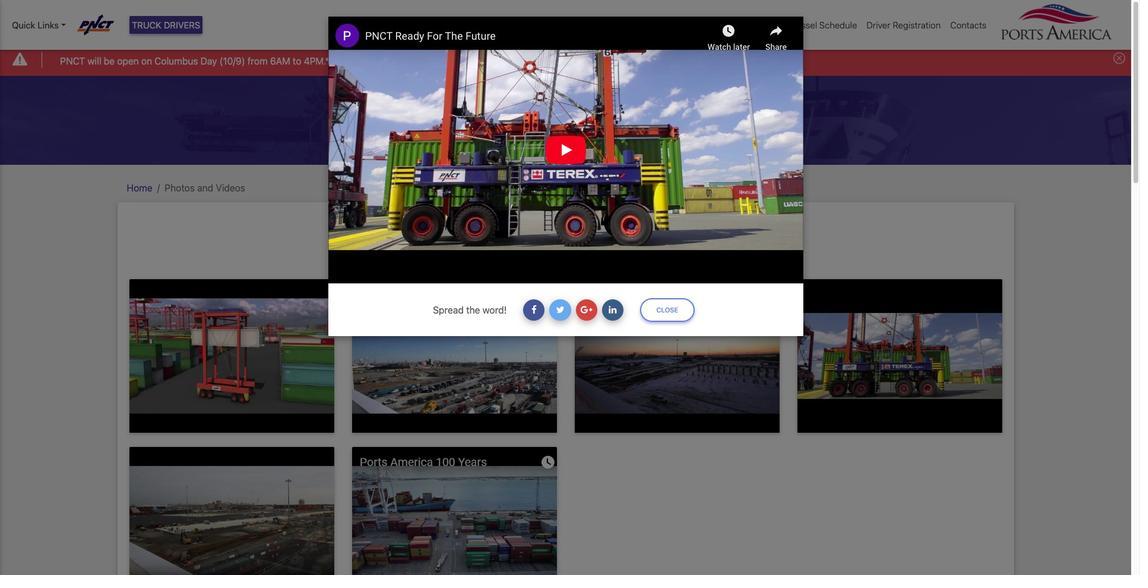 Task type: locate. For each thing, give the bounding box(es) containing it.
1 vertical spatial and
[[197, 183, 213, 193]]

photos and videos
[[491, 110, 640, 133], [165, 183, 245, 193]]

vessel schedule
[[791, 20, 857, 30]]

photos
[[491, 110, 547, 133], [165, 183, 195, 193]]

columbus
[[155, 56, 198, 66]]

safety link
[[728, 14, 763, 36]]

day
[[201, 56, 217, 66]]

1 vertical spatial photos
[[165, 183, 195, 193]]

for
[[359, 56, 371, 66]]

vessel
[[791, 20, 817, 30]]

0 vertical spatial photos
[[491, 110, 547, 133]]

(10/9)
[[220, 56, 245, 66]]

contacts
[[950, 20, 987, 30]]

driver registration link
[[862, 14, 946, 36]]

driver registration
[[867, 20, 941, 30]]

rail link
[[763, 14, 786, 36]]

pnct will be open on columbus day (10/9) from 6am to 4pm.*click for details* alert
[[0, 44, 1131, 76]]

rail
[[767, 20, 782, 30]]

video image
[[129, 280, 334, 433], [352, 280, 557, 433], [575, 280, 779, 433], [797, 280, 1002, 433], [129, 448, 334, 576], [352, 448, 557, 576]]

6am
[[270, 56, 290, 66]]

pnct
[[60, 56, 85, 66]]

gallery
[[554, 228, 634, 251]]

spread
[[433, 305, 464, 316]]

0 horizontal spatial photos
[[165, 183, 195, 193]]

pnct will be open on columbus day (10/9) from 6am to 4pm.*click for details*
[[60, 56, 407, 66]]

to
[[293, 56, 301, 66]]

videos
[[585, 110, 640, 133], [216, 183, 245, 193]]

0 vertical spatial photos and videos
[[491, 110, 640, 133]]

0 horizontal spatial photos and videos
[[165, 183, 245, 193]]

and
[[551, 110, 581, 133], [197, 183, 213, 193]]

registration
[[893, 20, 941, 30]]

1 vertical spatial photos and videos
[[165, 183, 245, 193]]

the
[[466, 305, 480, 316]]

1 horizontal spatial videos
[[585, 110, 640, 133]]

links
[[38, 20, 59, 30]]

driver
[[867, 20, 891, 30]]

safety
[[732, 20, 758, 30]]

1 vertical spatial videos
[[216, 183, 245, 193]]

0 vertical spatial and
[[551, 110, 581, 133]]



Task type: describe. For each thing, give the bounding box(es) containing it.
pnct will be open on columbus day (10/9) from 6am to 4pm.*click for details* link
[[60, 54, 407, 68]]

video gallery
[[497, 228, 634, 251]]

spread the word!
[[433, 305, 507, 316]]

1 horizontal spatial and
[[551, 110, 581, 133]]

open
[[117, 56, 139, 66]]

close
[[656, 306, 678, 314]]

home
[[127, 183, 152, 193]]

quick links link
[[12, 18, 66, 32]]

0 horizontal spatial and
[[197, 183, 213, 193]]

1 horizontal spatial photos and videos
[[491, 110, 640, 133]]

1 horizontal spatial photos
[[491, 110, 547, 133]]

0 horizontal spatial videos
[[216, 183, 245, 193]]

vessel schedule link
[[786, 14, 862, 36]]

quick links
[[12, 20, 59, 30]]

be
[[104, 56, 115, 66]]

schedule
[[819, 20, 857, 30]]

quick
[[12, 20, 35, 30]]

video
[[497, 228, 550, 251]]

from
[[248, 56, 268, 66]]

close image
[[1113, 52, 1125, 64]]

details*
[[373, 56, 407, 66]]

will
[[88, 56, 101, 66]]

4pm.*click
[[304, 56, 356, 66]]

on
[[141, 56, 152, 66]]

home link
[[127, 183, 152, 193]]

word!
[[483, 305, 507, 316]]

contacts link
[[946, 14, 991, 36]]

0 vertical spatial videos
[[585, 110, 640, 133]]

close button
[[640, 299, 695, 322]]



Task type: vqa. For each thing, say whether or not it's contained in the screenshot.
the left Gate
no



